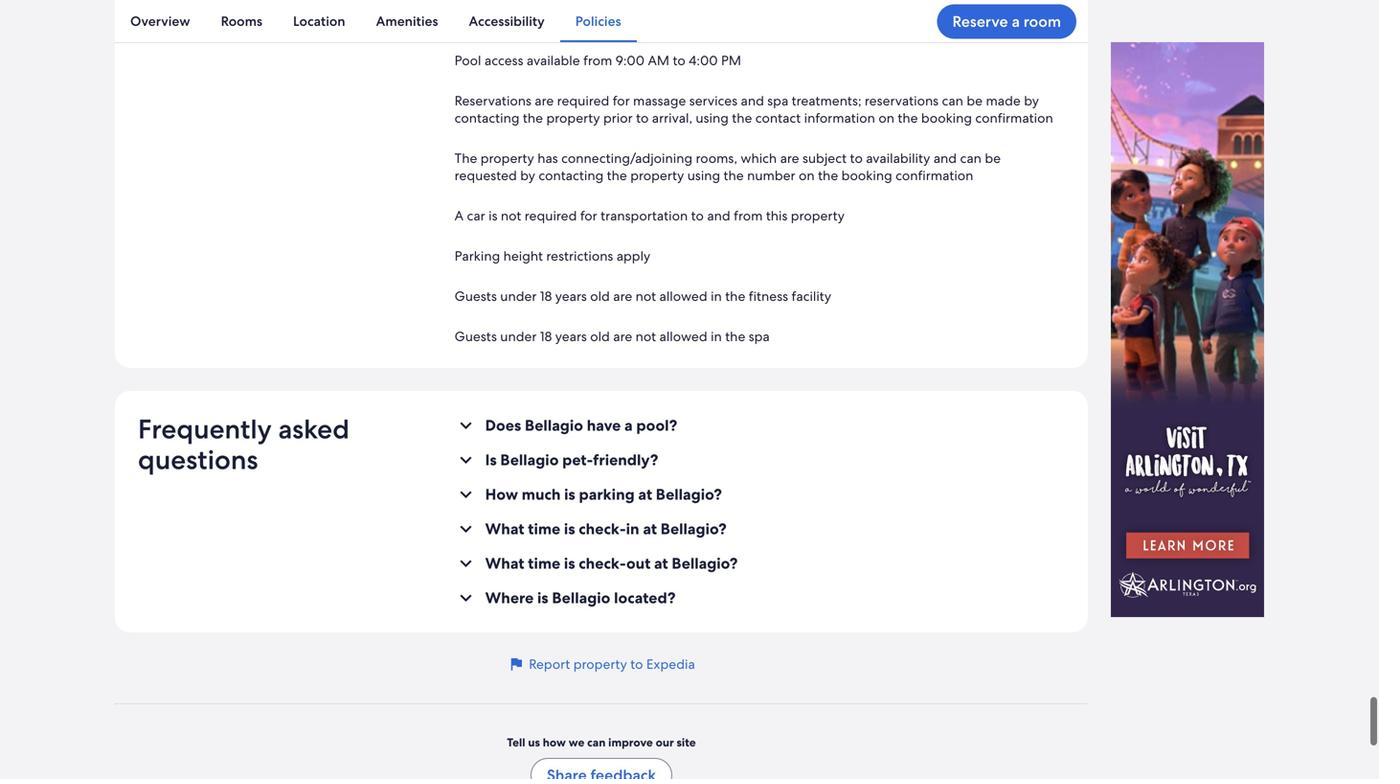 Task type: locate. For each thing, give the bounding box(es) containing it.
2 vertical spatial bellagio
[[552, 588, 611, 608]]

not right "car" at left
[[501, 207, 522, 224]]

contacting down prior
[[539, 167, 604, 184]]

1 guests from the top
[[455, 287, 497, 305]]

bellagio for does
[[525, 415, 584, 435]]

contacting inside reservations are required for massage services and spa treatments; reservations can be made by contacting the property prior to arrival, using the contact information on the booking confirmation
[[455, 109, 520, 126]]

2 vertical spatial can
[[587, 735, 606, 750]]

can right the availability
[[961, 149, 982, 167]]

parking
[[455, 247, 500, 264]]

what up 'where'
[[485, 553, 525, 573]]

using
[[696, 109, 729, 126], [688, 167, 721, 184]]

1 vertical spatial a
[[625, 415, 633, 435]]

18
[[540, 287, 552, 305], [540, 328, 552, 345]]

0 vertical spatial booking
[[922, 109, 973, 126]]

mention
[[553, 20, 627, 45]]

does
[[485, 415, 521, 435]]

for up restrictions
[[580, 207, 598, 224]]

from left this
[[734, 207, 763, 224]]

bellagio? for what time is check-out at bellagio?
[[672, 553, 738, 573]]

1 18 from the top
[[540, 287, 552, 305]]

1 horizontal spatial for
[[613, 92, 630, 109]]

on up the availability
[[879, 109, 895, 126]]

on inside 'the property has connecting/adjoining rooms, which are subject to availability and can be requested by contacting the property using the number on the booking confirmation'
[[799, 167, 815, 184]]

2 vertical spatial and
[[707, 207, 731, 224]]

information
[[805, 109, 876, 126]]

spa
[[768, 92, 789, 109], [749, 328, 770, 345]]

contacting up 'the'
[[455, 109, 520, 126]]

1 under from the top
[[500, 287, 537, 305]]

2 18 from the top
[[540, 328, 552, 345]]

for inside reservations are required for massage services and spa treatments; reservations can be made by contacting the property prior to arrival, using the contact information on the booking confirmation
[[613, 92, 630, 109]]

0 vertical spatial spa
[[768, 92, 789, 109]]

0 horizontal spatial by
[[521, 167, 536, 184]]

not
[[501, 207, 522, 224], [636, 287, 656, 305], [636, 328, 656, 345]]

0 vertical spatial what
[[485, 519, 525, 539]]

bellagio? up located?
[[661, 519, 727, 539]]

bellagio? for what time is check-in at bellagio?
[[661, 519, 727, 539]]

at for out
[[654, 553, 668, 573]]

1 horizontal spatial contacting
[[539, 167, 604, 184]]

0 vertical spatial by
[[1024, 92, 1040, 109]]

is for at
[[565, 484, 576, 504]]

0 vertical spatial in
[[711, 287, 722, 305]]

under for guests under 18 years old are not allowed in the fitness facility
[[500, 287, 537, 305]]

1 time from the top
[[528, 519, 561, 539]]

1 horizontal spatial a
[[1012, 11, 1020, 32]]

1 horizontal spatial and
[[741, 92, 765, 109]]

can right we
[[587, 735, 606, 750]]

old
[[590, 287, 610, 305], [590, 328, 610, 345]]

is down how much is parking at bellagio?
[[564, 519, 575, 539]]

from down mention
[[584, 52, 613, 69]]

0 vertical spatial years
[[556, 287, 587, 305]]

property right this
[[791, 207, 845, 224]]

arrival,
[[652, 109, 693, 126]]

time
[[528, 519, 561, 539], [528, 553, 561, 573]]

0 vertical spatial allowed
[[660, 287, 708, 305]]

18 for guests under 18 years old are not allowed in the spa
[[540, 328, 552, 345]]

property
[[547, 109, 600, 126], [481, 149, 535, 167], [631, 167, 684, 184], [791, 207, 845, 224], [574, 655, 627, 673]]

1 vertical spatial at
[[643, 519, 657, 539]]

1 horizontal spatial on
[[879, 109, 895, 126]]

1 horizontal spatial from
[[734, 207, 763, 224]]

required up the parking height restrictions apply
[[525, 207, 577, 224]]

using right "arrival,"
[[696, 109, 729, 126]]

0 vertical spatial check-
[[579, 519, 626, 539]]

confirmation
[[976, 109, 1054, 126], [896, 167, 974, 184]]

are down the available
[[535, 92, 554, 109]]

0 vertical spatial old
[[590, 287, 610, 305]]

check-
[[579, 519, 626, 539], [579, 553, 627, 573]]

2 vertical spatial at
[[654, 553, 668, 573]]

0 horizontal spatial on
[[799, 167, 815, 184]]

much
[[522, 484, 561, 504]]

location link
[[278, 0, 361, 42]]

0 vertical spatial and
[[741, 92, 765, 109]]

is for out
[[564, 553, 575, 573]]

bellagio up much
[[501, 450, 559, 470]]

on
[[879, 109, 895, 126], [799, 167, 815, 184]]

overview link
[[115, 0, 206, 42]]

not for guests under 18 years old are not allowed in the spa
[[636, 328, 656, 345]]

1 vertical spatial bellagio
[[501, 450, 559, 470]]

1 vertical spatial booking
[[842, 167, 893, 184]]

1 horizontal spatial booking
[[922, 109, 973, 126]]

from
[[584, 52, 613, 69], [734, 207, 763, 224]]

under for guests under 18 years old are not allowed in the spa
[[500, 328, 537, 345]]

1 vertical spatial and
[[934, 149, 957, 167]]

be inside reservations are required for massage services and spa treatments; reservations can be made by contacting the property prior to arrival, using the contact information on the booking confirmation
[[967, 92, 983, 109]]

time down much
[[528, 519, 561, 539]]

pool access available from 9:00 am to 4:00 pm
[[455, 52, 742, 69]]

bellagio up is bellagio pet-friendly?
[[525, 415, 584, 435]]

is for required
[[489, 207, 498, 224]]

be
[[967, 92, 983, 109], [985, 149, 1001, 167]]

can
[[942, 92, 964, 109], [961, 149, 982, 167], [587, 735, 606, 750]]

1 vertical spatial on
[[799, 167, 815, 184]]

and down 'the property has connecting/adjoining rooms, which are subject to availability and can be requested by contacting the property using the number on the booking confirmation'
[[707, 207, 731, 224]]

and
[[741, 92, 765, 109], [934, 149, 957, 167], [707, 207, 731, 224]]

services
[[690, 92, 738, 109]]

a inside reserve a room 'button'
[[1012, 11, 1020, 32]]

allowed for fitness
[[660, 287, 708, 305]]

0 horizontal spatial from
[[584, 52, 613, 69]]

0 vertical spatial guests
[[455, 287, 497, 305]]

1 vertical spatial for
[[580, 207, 598, 224]]

1 vertical spatial allowed
[[660, 328, 708, 345]]

using left "which"
[[688, 167, 721, 184]]

property left prior
[[547, 109, 600, 126]]

are inside reservations are required for massage services and spa treatments; reservations can be made by contacting the property prior to arrival, using the contact information on the booking confirmation
[[535, 92, 554, 109]]

1 vertical spatial not
[[636, 287, 656, 305]]

guests under 18 years old are not allowed in the spa
[[455, 328, 770, 345]]

are up 'guests under 18 years old are not allowed in the spa'
[[613, 287, 633, 305]]

what for what time is check-out at bellagio?
[[485, 553, 525, 573]]

1 vertical spatial confirmation
[[896, 167, 974, 184]]

0 vertical spatial bellagio
[[525, 415, 584, 435]]

1 old from the top
[[590, 287, 610, 305]]

is right "car" at left
[[489, 207, 498, 224]]

0 vertical spatial required
[[557, 92, 610, 109]]

is
[[489, 207, 498, 224], [565, 484, 576, 504], [564, 519, 575, 539], [564, 553, 575, 573], [538, 588, 549, 608]]

bellagio down what time is check-out at bellagio?
[[552, 588, 611, 608]]

check- for in
[[579, 519, 626, 539]]

reserve a room button
[[938, 4, 1077, 39]]

1 vertical spatial under
[[500, 328, 537, 345]]

are right "which"
[[781, 149, 800, 167]]

1 horizontal spatial by
[[1024, 92, 1040, 109]]

facility
[[792, 287, 832, 305]]

guests for guests under 18 years old are not allowed in the spa
[[455, 328, 497, 345]]

1 what from the top
[[485, 519, 525, 539]]

at up 'out'
[[643, 519, 657, 539]]

0 vertical spatial for
[[613, 92, 630, 109]]

1 vertical spatial by
[[521, 167, 536, 184]]

to right 'subject'
[[850, 149, 863, 167]]

required
[[557, 92, 610, 109], [525, 207, 577, 224]]

old down guests under 18 years old are not allowed in the fitness facility
[[590, 328, 610, 345]]

1 vertical spatial old
[[590, 328, 610, 345]]

at right 'out'
[[654, 553, 668, 573]]

check- down how much is parking at bellagio?
[[579, 519, 626, 539]]

by inside reservations are required for massage services and spa treatments; reservations can be made by contacting the property prior to arrival, using the contact information on the booking confirmation
[[1024, 92, 1040, 109]]

0 horizontal spatial be
[[967, 92, 983, 109]]

1 vertical spatial in
[[711, 328, 722, 345]]

in left fitness
[[711, 287, 722, 305]]

2 vertical spatial not
[[636, 328, 656, 345]]

check- down what time is check-in at bellagio?
[[579, 553, 627, 573]]

0 vertical spatial be
[[967, 92, 983, 109]]

1 vertical spatial using
[[688, 167, 721, 184]]

2 guests from the top
[[455, 328, 497, 345]]

can inside reservations are required for massage services and spa treatments; reservations can be made by contacting the property prior to arrival, using the contact information on the booking confirmation
[[942, 92, 964, 109]]

is right much
[[565, 484, 576, 504]]

0 horizontal spatial booking
[[842, 167, 893, 184]]

time up 'where'
[[528, 553, 561, 573]]

2 vertical spatial in
[[626, 519, 640, 539]]

friendly?
[[593, 450, 659, 470]]

1 vertical spatial check-
[[579, 553, 627, 573]]

be left the made
[[967, 92, 983, 109]]

guests under 18 years old are not allowed in the fitness facility
[[455, 287, 832, 305]]

1 horizontal spatial confirmation
[[976, 109, 1054, 126]]

be inside 'the property has connecting/adjoining rooms, which are subject to availability and can be requested by contacting the property using the number on the booking confirmation'
[[985, 149, 1001, 167]]

1 check- from the top
[[579, 519, 626, 539]]

am
[[648, 52, 670, 69]]

reservations
[[455, 92, 532, 109]]

1 vertical spatial from
[[734, 207, 763, 224]]

4:00
[[689, 52, 718, 69]]

years for guests under 18 years old are not allowed in the spa
[[556, 328, 587, 345]]

2 under from the top
[[500, 328, 537, 345]]

0 vertical spatial using
[[696, 109, 729, 126]]

property inside reservations are required for massage services and spa treatments; reservations can be made by contacting the property prior to arrival, using the contact information on the booking confirmation
[[547, 109, 600, 126]]

0 vertical spatial on
[[879, 109, 895, 126]]

to left expedia
[[631, 655, 643, 673]]

0 horizontal spatial confirmation
[[896, 167, 974, 184]]

in up 'out'
[[626, 519, 640, 539]]

check- for out
[[579, 553, 627, 573]]

booking
[[922, 109, 973, 126], [842, 167, 893, 184]]

2 years from the top
[[556, 328, 587, 345]]

2 allowed from the top
[[660, 328, 708, 345]]

by left has on the left top of the page
[[521, 167, 536, 184]]

1 years from the top
[[556, 287, 587, 305]]

not down guests under 18 years old are not allowed in the fitness facility
[[636, 328, 656, 345]]

in down guests under 18 years old are not allowed in the fitness facility
[[711, 328, 722, 345]]

0 vertical spatial from
[[584, 52, 613, 69]]

18 for guests under 18 years old are not allowed in the fitness facility
[[540, 287, 552, 305]]

be down the made
[[985, 149, 1001, 167]]

booking down information
[[842, 167, 893, 184]]

1 vertical spatial time
[[528, 553, 561, 573]]

property right 'report'
[[574, 655, 627, 673]]

1 vertical spatial required
[[525, 207, 577, 224]]

booking left the made
[[922, 109, 973, 126]]

bellagio for is
[[501, 450, 559, 470]]

booking inside 'the property has connecting/adjoining rooms, which are subject to availability and can be requested by contacting the property using the number on the booking confirmation'
[[842, 167, 893, 184]]

0 vertical spatial under
[[500, 287, 537, 305]]

1 vertical spatial bellagio?
[[661, 519, 727, 539]]

and right the availability
[[934, 149, 957, 167]]

1 vertical spatial can
[[961, 149, 982, 167]]

0 horizontal spatial a
[[625, 415, 633, 435]]

availability
[[866, 149, 931, 167]]

not for guests under 18 years old are not allowed in the fitness facility
[[636, 287, 656, 305]]

for
[[613, 92, 630, 109], [580, 207, 598, 224]]

1 vertical spatial guests
[[455, 328, 497, 345]]

spa inside reservations are required for massage services and spa treatments; reservations can be made by contacting the property prior to arrival, using the contact information on the booking confirmation
[[768, 92, 789, 109]]

to right prior
[[636, 109, 649, 126]]

0 vertical spatial time
[[528, 519, 561, 539]]

frequently
[[138, 411, 272, 446]]

is up where is bellagio located?
[[564, 553, 575, 573]]

transportation
[[601, 207, 688, 224]]

can left the made
[[942, 92, 964, 109]]

by right the made
[[1024, 92, 1040, 109]]

a
[[1012, 11, 1020, 32], [625, 415, 633, 435]]

report property to expedia button
[[115, 655, 1089, 673]]

allowed for spa
[[660, 328, 708, 345]]

old for guests under 18 years old are not allowed in the spa
[[590, 328, 610, 345]]

1 vertical spatial what
[[485, 553, 525, 573]]

spa left treatments;
[[768, 92, 789, 109]]

contacting
[[455, 109, 520, 126], [539, 167, 604, 184]]

at right parking
[[639, 484, 653, 504]]

allowed
[[660, 287, 708, 305], [660, 328, 708, 345]]

a right 'have'
[[625, 415, 633, 435]]

1 allowed from the top
[[660, 287, 708, 305]]

confirmation inside 'the property has connecting/adjoining rooms, which are subject to availability and can be requested by contacting the property using the number on the booking confirmation'
[[896, 167, 974, 184]]

0 vertical spatial at
[[639, 484, 653, 504]]

1 vertical spatial 18
[[540, 328, 552, 345]]

1 horizontal spatial be
[[985, 149, 1001, 167]]

car
[[467, 207, 486, 224]]

allowed down guests under 18 years old are not allowed in the fitness facility
[[660, 328, 708, 345]]

1 vertical spatial be
[[985, 149, 1001, 167]]

1 vertical spatial years
[[556, 328, 587, 345]]

time for what time is check-out at bellagio?
[[528, 553, 561, 573]]

bellagio
[[525, 415, 584, 435], [501, 450, 559, 470], [552, 588, 611, 608]]

0 vertical spatial contacting
[[455, 109, 520, 126]]

this
[[766, 207, 788, 224]]

old up 'guests under 18 years old are not allowed in the spa'
[[590, 287, 610, 305]]

amenities link
[[361, 0, 454, 42]]

2 what from the top
[[485, 553, 525, 573]]

and right services
[[741, 92, 765, 109]]

we
[[455, 20, 484, 45]]

0 vertical spatial a
[[1012, 11, 1020, 32]]

not down apply
[[636, 287, 656, 305]]

list
[[115, 0, 1089, 42]]

0 horizontal spatial contacting
[[455, 109, 520, 126]]

property up a car is not required for transportation to and from this property
[[631, 167, 684, 184]]

bellagio? right 'out'
[[672, 553, 738, 573]]

spa down fitness
[[749, 328, 770, 345]]

on right number
[[799, 167, 815, 184]]

2 check- from the top
[[579, 553, 627, 573]]

2 old from the top
[[590, 328, 610, 345]]

bellagio? down friendly?
[[656, 484, 722, 504]]

2 horizontal spatial and
[[934, 149, 957, 167]]

at
[[639, 484, 653, 504], [643, 519, 657, 539], [654, 553, 668, 573]]

policies
[[576, 12, 621, 30]]

what down how
[[485, 519, 525, 539]]

by
[[1024, 92, 1040, 109], [521, 167, 536, 184]]

can inside 'the property has connecting/adjoining rooms, which are subject to availability and can be requested by contacting the property using the number on the booking confirmation'
[[961, 149, 982, 167]]

on inside reservations are required for massage services and spa treatments; reservations can be made by contacting the property prior to arrival, using the contact information on the booking confirmation
[[879, 109, 895, 126]]

for left massage
[[613, 92, 630, 109]]

2 vertical spatial bellagio?
[[672, 553, 738, 573]]

allowed up 'guests under 18 years old are not allowed in the spa'
[[660, 287, 708, 305]]

required down pool access available from 9:00 am to 4:00 pm
[[557, 92, 610, 109]]

1 vertical spatial contacting
[[539, 167, 604, 184]]

asked
[[278, 411, 350, 446]]

amenities
[[376, 12, 438, 30]]

is right 'where'
[[538, 588, 549, 608]]

are inside 'the property has connecting/adjoining rooms, which are subject to availability and can be requested by contacting the property using the number on the booking confirmation'
[[781, 149, 800, 167]]

0 vertical spatial 18
[[540, 287, 552, 305]]

0 vertical spatial can
[[942, 92, 964, 109]]

how
[[543, 735, 566, 750]]

2 time from the top
[[528, 553, 561, 573]]

a left room
[[1012, 11, 1020, 32]]

0 vertical spatial confirmation
[[976, 109, 1054, 126]]

pet-
[[563, 450, 593, 470]]



Task type: describe. For each thing, give the bounding box(es) containing it.
out
[[627, 553, 651, 573]]

us
[[528, 735, 540, 750]]

required inside reservations are required for massage services and spa treatments; reservations can be made by contacting the property prior to arrival, using the contact information on the booking confirmation
[[557, 92, 610, 109]]

to right am
[[673, 52, 686, 69]]

how
[[485, 484, 518, 504]]

reserve a room
[[953, 11, 1062, 32]]

confirmation inside reservations are required for massage services and spa treatments; reservations can be made by contacting the property prior to arrival, using the contact information on the booking confirmation
[[976, 109, 1054, 126]]

restrictions
[[547, 247, 614, 264]]

apply
[[617, 247, 651, 264]]

9:00
[[616, 52, 645, 69]]

by inside 'the property has connecting/adjoining rooms, which are subject to availability and can be requested by contacting the property using the number on the booking confirmation'
[[521, 167, 536, 184]]

expedia
[[647, 655, 695, 673]]

what time is check-out at bellagio?
[[485, 553, 738, 573]]

improve
[[609, 735, 653, 750]]

what time is check-in at bellagio?
[[485, 519, 727, 539]]

list containing overview
[[115, 0, 1089, 42]]

which
[[741, 149, 777, 167]]

and inside 'the property has connecting/adjoining rooms, which are subject to availability and can be requested by contacting the property using the number on the booking confirmation'
[[934, 149, 957, 167]]

location
[[293, 12, 346, 30]]

a
[[455, 207, 464, 224]]

our
[[656, 735, 674, 750]]

contacting inside 'the property has connecting/adjoining rooms, which are subject to availability and can be requested by contacting the property using the number on the booking confirmation'
[[539, 167, 604, 184]]

accessibility link
[[454, 0, 560, 42]]

and inside reservations are required for massage services and spa treatments; reservations can be made by contacting the property prior to arrival, using the contact information on the booking confirmation
[[741, 92, 765, 109]]

report
[[529, 655, 570, 673]]

pm
[[722, 52, 742, 69]]

old for guests under 18 years old are not allowed in the fitness facility
[[590, 287, 610, 305]]

requested
[[455, 167, 517, 184]]

tell
[[507, 735, 526, 750]]

pool
[[455, 52, 481, 69]]

parking height restrictions apply
[[455, 247, 651, 264]]

where
[[485, 588, 534, 608]]

0 vertical spatial not
[[501, 207, 522, 224]]

parking
[[579, 484, 635, 504]]

rooms link
[[206, 0, 278, 42]]

property left has on the left top of the page
[[481, 149, 535, 167]]

years for guests under 18 years old are not allowed in the fitness facility
[[556, 287, 587, 305]]

report property to expedia
[[529, 655, 695, 673]]

prior
[[604, 109, 633, 126]]

tell us how we can improve our site
[[507, 735, 696, 750]]

treatments;
[[792, 92, 862, 109]]

to inside reservations are required for massage services and spa treatments; reservations can be made by contacting the property prior to arrival, using the contact information on the booking confirmation
[[636, 109, 649, 126]]

has
[[538, 149, 558, 167]]

1 vertical spatial spa
[[749, 328, 770, 345]]

room
[[1024, 11, 1062, 32]]

using inside reservations are required for massage services and spa treatments; reservations can be made by contacting the property prior to arrival, using the contact information on the booking confirmation
[[696, 109, 729, 126]]

have
[[587, 415, 621, 435]]

time for what time is check-in at bellagio?
[[528, 519, 561, 539]]

massage
[[633, 92, 686, 109]]

fitness
[[749, 287, 789, 305]]

to right transportation
[[691, 207, 704, 224]]

available
[[527, 52, 580, 69]]

0 horizontal spatial for
[[580, 207, 598, 224]]

medium image
[[508, 655, 525, 673]]

contact
[[756, 109, 801, 126]]

rooms
[[221, 12, 263, 30]]

does bellagio have a pool?
[[485, 415, 678, 435]]

the property has connecting/adjoining rooms, which are subject to availability and can be requested by contacting the property using the number on the booking confirmation
[[455, 149, 1001, 184]]

reserve
[[953, 11, 1009, 32]]

overview
[[130, 12, 190, 30]]

we
[[569, 735, 585, 750]]

booking inside reservations are required for massage services and spa treatments; reservations can be made by contacting the property prior to arrival, using the contact information on the booking confirmation
[[922, 109, 973, 126]]

site
[[677, 735, 696, 750]]

height
[[504, 247, 543, 264]]

reservations are required for massage services and spa treatments; reservations can be made by contacting the property prior to arrival, using the contact information on the booking confirmation
[[455, 92, 1054, 126]]

questions
[[138, 442, 258, 477]]

guests for guests under 18 years old are not allowed in the fitness facility
[[455, 287, 497, 305]]

we should mention
[[455, 20, 627, 45]]

policies link
[[560, 0, 637, 42]]

number
[[747, 167, 796, 184]]

0 vertical spatial bellagio?
[[656, 484, 722, 504]]

0 horizontal spatial and
[[707, 207, 731, 224]]

to inside 'the property has connecting/adjoining rooms, which are subject to availability and can be requested by contacting the property using the number on the booking confirmation'
[[850, 149, 863, 167]]

in for fitness
[[711, 287, 722, 305]]

is
[[485, 450, 497, 470]]

the
[[455, 149, 478, 167]]

pool?
[[637, 415, 678, 435]]

made
[[986, 92, 1021, 109]]

reservations
[[865, 92, 939, 109]]

at for in
[[643, 519, 657, 539]]

where is bellagio located?
[[485, 588, 676, 608]]

should
[[489, 20, 548, 45]]

how much is parking at bellagio?
[[485, 484, 722, 504]]

frequently asked questions
[[138, 411, 350, 477]]

what for what time is check-in at bellagio?
[[485, 519, 525, 539]]

accessibility
[[469, 12, 545, 30]]

in for spa
[[711, 328, 722, 345]]

is bellagio pet-friendly?
[[485, 450, 659, 470]]

is for in
[[564, 519, 575, 539]]

located?
[[614, 588, 676, 608]]

connecting/adjoining
[[562, 149, 693, 167]]

a car is not required for transportation to and from this property
[[455, 207, 845, 224]]

access
[[485, 52, 524, 69]]

are down guests under 18 years old are not allowed in the fitness facility
[[613, 328, 633, 345]]

using inside 'the property has connecting/adjoining rooms, which are subject to availability and can be requested by contacting the property using the number on the booking confirmation'
[[688, 167, 721, 184]]

rooms,
[[696, 149, 738, 167]]

subject
[[803, 149, 847, 167]]



Task type: vqa. For each thing, say whether or not it's contained in the screenshot.
18 for Guests under 18 years old are not allowed in the fitness facility
yes



